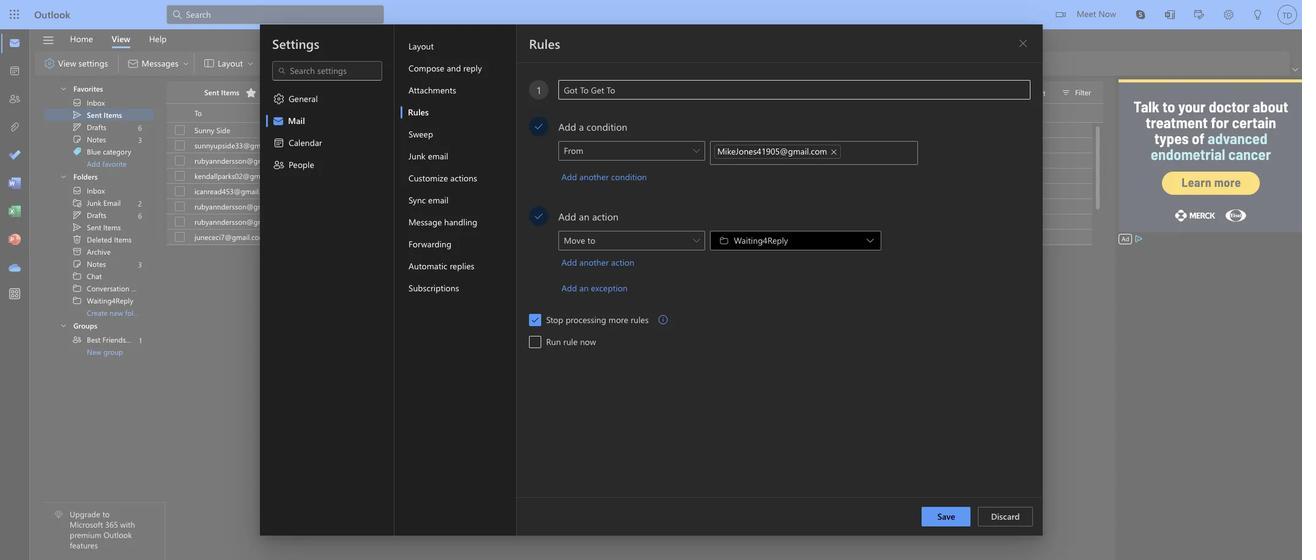 Task type: describe. For each thing, give the bounding box(es) containing it.
we need to resuscitate the industry! innovate in order to inundate. let's leapfrog tech and ride the lily pad to the bank! i think you get it. let me know when you want to meet.
[[511, 171, 1074, 181]]

add for add another action
[[561, 257, 577, 269]]

select a message checkbox for fw: learn the perks of your microsoft account
[[168, 183, 195, 200]]

1 select a message image from the top
[[175, 125, 185, 135]]

 for  inbox
[[72, 186, 82, 196]]

the left the bank!
[[864, 171, 874, 181]]

action for add an action
[[592, 210, 618, 223]]

 left conversation
[[72, 284, 82, 294]]

annual
[[724, 232, 745, 242]]

forwarding button
[[400, 234, 516, 256]]

to right want
[[1048, 171, 1054, 181]]

1 vertical spatial test
[[979, 232, 992, 242]]

phone
[[611, 445, 636, 457]]

microsoft inside message list no items selected list box
[[498, 187, 529, 196]]

 down 
[[72, 272, 82, 281]]

the left "lily"
[[818, 171, 828, 181]]

create new folder tree item
[[44, 307, 154, 319]]

 for 
[[72, 210, 82, 220]]

action for add another action
[[611, 257, 634, 269]]

subscriptions
[[408, 283, 459, 294]]

features
[[70, 541, 98, 551]]

sure
[[789, 232, 802, 242]]

Search settings search field
[[286, 65, 369, 77]]

 for folders
[[60, 173, 67, 180]]

subject button
[[406, 104, 922, 122]]

no down sweep
[[421, 141, 431, 150]]

ruby!
[[437, 156, 456, 166]]

know
[[977, 171, 994, 181]]

to
[[195, 108, 202, 118]]

want
[[1030, 171, 1046, 181]]

 button
[[241, 83, 261, 103]]

coming
[[575, 232, 599, 242]]

to inside field
[[587, 235, 595, 247]]

8 tree item from the top
[[44, 209, 154, 221]]

layout button
[[400, 35, 516, 58]]

reply
[[463, 62, 482, 74]]

hey
[[489, 232, 501, 242]]

settings tab list
[[260, 24, 394, 536]]

sesh
[[488, 171, 503, 181]]

that
[[498, 156, 511, 166]]

scan the qr code with your phone camera to download outlook mobile
[[504, 445, 777, 457]]

email for junk email
[[428, 150, 448, 162]]

download
[[678, 445, 715, 457]]

items up 'deleted'
[[103, 223, 121, 232]]

stop processing more rules
[[546, 314, 649, 326]]

 up create new folder tree item
[[72, 296, 82, 306]]

🧛‍♀️🧛‍♂️🧟💀👻🦇🐺🕷🎃🕸🍬
[[845, 232, 946, 242]]

select a message checkbox for kendall let's have a jam sesh
[[168, 168, 195, 185]]

ruby
[[471, 202, 488, 212]]

drafts for sent items
[[87, 210, 106, 220]]

up!
[[832, 232, 843, 242]]

premium features image
[[54, 512, 63, 520]]

14 tree item from the top
[[44, 283, 155, 295]]

drafts for notes
[[87, 122, 106, 132]]

meet
[[1077, 8, 1096, 20]]

filter
[[1075, 87, 1091, 97]]

 for  general
[[273, 93, 285, 105]]

code
[[553, 445, 571, 457]]

 heading
[[195, 83, 261, 103]]

our
[[711, 232, 722, 242]]

1 vertical spatial email...
[[513, 156, 535, 166]]

2 horizontal spatial outlook
[[718, 445, 748, 457]]

handling
[[444, 217, 477, 228]]

message list section
[[166, 78, 1104, 291]]

 for add a condition
[[534, 122, 544, 132]]

to inside upgrade to microsoft 365 with premium outlook features
[[102, 510, 110, 520]]

me
[[965, 171, 975, 181]]

no
[[461, 202, 469, 212]]

blue
[[87, 147, 101, 157]]

 button
[[1013, 34, 1033, 53]]

friends
[[103, 335, 126, 345]]

about
[[477, 156, 496, 166]]

message list no items selected list box
[[166, 121, 1104, 291]]

outlook inside outlook banner
[[34, 8, 70, 21]]

set your advertising preferences image
[[1134, 234, 1144, 244]]

rules heading
[[529, 35, 560, 52]]

sent inside sent items 
[[204, 87, 219, 97]]

15 tree item from the top
[[44, 295, 154, 307]]

1 horizontal spatial you
[[919, 171, 931, 181]]

halloween coming up
[[409, 232, 481, 242]]

 inbox
[[72, 186, 105, 196]]

0 vertical spatial email...
[[504, 141, 527, 150]]

2 tree item from the top
[[44, 109, 154, 121]]

calendar
[[288, 137, 322, 149]]

camera
[[638, 445, 665, 457]]

tree containing 
[[44, 185, 155, 319]]


[[277, 67, 286, 75]]

settings heading
[[272, 35, 319, 52]]

home
[[70, 33, 93, 44]]

premium
[[70, 531, 101, 541]]

sent inside  sent items  deleted items  archive
[[87, 223, 101, 232]]

rules button
[[400, 102, 516, 124]]

files image
[[9, 122, 21, 134]]

stop
[[546, 314, 563, 326]]

 groups  best friends chat 1
[[60, 321, 143, 345]]

run
[[546, 336, 561, 348]]

an for exception
[[579, 283, 588, 294]]

of
[[473, 187, 479, 196]]


[[245, 87, 257, 99]]

select a message checkbox for re: no
[[168, 152, 195, 169]]

message
[[408, 217, 442, 228]]

tree item containing 
[[44, 234, 154, 246]]

3 rubyanndersson@gmail.com from the top
[[195, 217, 287, 227]]

people
[[288, 159, 314, 171]]

 button for folders
[[49, 169, 72, 183]]

select
[[1027, 88, 1046, 98]]

add favorite tree item
[[44, 158, 154, 170]]

tree containing favorites
[[44, 77, 154, 170]]

no up kendall
[[420, 156, 430, 166]]

condition for add a condition
[[586, 120, 627, 133]]

tech
[[773, 171, 787, 181]]

compose and reply button
[[400, 58, 516, 80]]

add an action
[[558, 210, 618, 223]]

to right pad
[[855, 171, 862, 181]]

select a message checkbox for sunny side
[[168, 122, 195, 139]]

replies
[[450, 261, 474, 272]]

qr
[[539, 445, 550, 457]]

Select senders for this condition text field
[[713, 145, 917, 161]]

favorites tree item
[[44, 81, 154, 97]]

1 inside  groups  best friends chat 1
[[139, 336, 142, 345]]

attachments
[[408, 84, 456, 96]]

 inside  groups  best friends chat 1
[[72, 335, 82, 345]]

to right need
[[541, 171, 548, 181]]

1 tree item from the top
[[44, 97, 154, 109]]

is for fw: learn the perks of your microsoft account
[[602, 187, 607, 196]]

attachments button
[[400, 80, 516, 102]]

up
[[472, 232, 481, 242]]

processing
[[565, 314, 606, 326]]

tree item containing 
[[44, 197, 154, 209]]

now
[[1099, 8, 1116, 20]]

tab list inside application
[[61, 29, 176, 48]]

sweep button
[[400, 124, 516, 146]]

mail
[[288, 115, 305, 127]]

sync email
[[408, 195, 448, 206]]

tree item containing 
[[44, 146, 154, 158]]

automatic replies
[[408, 261, 474, 272]]

customize actions
[[408, 173, 477, 184]]

add for add an exception
[[561, 283, 577, 294]]

12 tree item from the top
[[44, 258, 154, 270]]

with for 365
[[120, 520, 135, 531]]

a inside message list no items selected list box
[[468, 171, 472, 181]]

select button
[[1003, 85, 1056, 100]]

to do image
[[9, 150, 21, 162]]

fw: learn the perks of your microsoft account
[[409, 187, 556, 196]]

your for with
[[592, 445, 609, 457]]

6 for blue category
[[138, 123, 142, 132]]

2 3 from the top
[[138, 260, 142, 269]]

 for add an action
[[534, 212, 544, 221]]

the left qr
[[524, 445, 537, 457]]

your for of
[[481, 187, 496, 196]]

message handling button
[[400, 212, 516, 234]]

document containing settings
[[0, 0, 1302, 561]]

general
[[288, 93, 318, 105]]

application containing settings
[[0, 0, 1302, 561]]

settings
[[79, 57, 108, 69]]

ad
[[1122, 235, 1129, 243]]

help button
[[140, 29, 176, 48]]

new
[[110, 308, 123, 318]]

the down customize actions in the left of the page
[[441, 187, 451, 196]]

no up the up
[[467, 217, 477, 227]]

365
[[105, 520, 118, 531]]

powerpoint image
[[9, 234, 21, 247]]

innovate
[[629, 171, 657, 181]]

re: for re: fw: no
[[409, 125, 418, 135]]

fw: no
[[409, 141, 431, 150]]

2
[[138, 199, 142, 208]]

be
[[647, 232, 656, 242]]

best
[[87, 335, 101, 345]]

view inside button
[[112, 33, 130, 44]]

Select a conditional field
[[558, 141, 705, 161]]

0 horizontal spatial you
[[633, 232, 645, 242]]

2 horizontal spatial you
[[1016, 171, 1028, 181]]

tree item containing 
[[44, 246, 154, 258]]

6 for deleted items
[[138, 211, 142, 221]]

and inside button
[[447, 62, 461, 74]]

with for code
[[574, 445, 590, 457]]

fw: for fw: no
[[409, 141, 419, 150]]

 junk email
[[72, 198, 121, 208]]

1  from the top
[[72, 135, 82, 144]]

people image
[[9, 94, 21, 106]]


[[867, 237, 874, 245]]

lily
[[830, 171, 839, 181]]

history
[[131, 284, 155, 294]]

4 tree item from the top
[[44, 133, 154, 146]]

3 tree item from the top
[[44, 121, 154, 133]]

add another action
[[561, 257, 634, 269]]

archive
[[87, 247, 111, 257]]

fw: for fw: learn the perks of your microsoft account
[[409, 187, 419, 196]]

coming
[[445, 232, 470, 242]]



Task type: vqa. For each thing, say whether or not it's contained in the screenshot.


Task type: locate. For each thing, give the bounding box(es) containing it.
meet.
[[1056, 171, 1074, 181]]

 for favorites
[[60, 85, 67, 92]]

7 tree item from the top
[[44, 197, 154, 209]]

kendall
[[409, 171, 432, 181]]

0 horizontal spatial no preview is available.
[[467, 217, 542, 227]]

no down resuscitate
[[564, 187, 573, 196]]

2 select a message checkbox from the top
[[168, 152, 195, 169]]

compose and reply
[[408, 62, 482, 74]]

1 vertical spatial 
[[534, 212, 544, 221]]


[[1056, 10, 1066, 20]]

run rule now
[[546, 336, 596, 348]]

select a message checkbox for fw: no
[[168, 137, 195, 154]]

 button
[[36, 30, 61, 51]]

select a message image for halloween coming up
[[175, 232, 185, 242]]

no up you
[[433, 125, 443, 135]]

new
[[87, 347, 102, 357]]

rubyanndersson@gmail.com for 
[[195, 156, 287, 166]]

0 horizontal spatial test
[[516, 202, 528, 212]]

 left folders
[[60, 173, 67, 180]]

 button
[[653, 311, 673, 330]]

0 horizontal spatial preview
[[479, 217, 504, 227]]

sincerely,
[[948, 232, 977, 242]]

sent inside the  inbox  sent items
[[87, 110, 102, 120]]

tree item up new
[[44, 334, 154, 346]]

 sent items  deleted items  archive
[[72, 223, 132, 257]]

 button for favorites
[[49, 81, 72, 95]]

email for sync email
[[428, 195, 448, 206]]

now
[[580, 336, 596, 348]]

7 select a message image from the top
[[175, 217, 185, 227]]

1 horizontal spatial no preview is available.
[[564, 187, 639, 196]]

add up from on the left
[[558, 120, 576, 133]]

1 horizontal spatial 1
[[536, 84, 541, 96]]

 inside  waiting4reply
[[719, 236, 729, 246]]

no right sync
[[426, 202, 436, 212]]

move
[[564, 235, 585, 247]]

 inside settings tab list
[[273, 159, 285, 171]]


[[1061, 88, 1071, 98]]

thanks,
[[490, 202, 514, 212]]

chat inside  groups  best friends chat 1
[[128, 335, 143, 345]]

tree item down favorites tree item
[[44, 109, 154, 121]]

help
[[149, 33, 167, 44]]

available. for my personal art
[[513, 217, 542, 227]]

 right come at top
[[719, 236, 729, 246]]

 up ""
[[72, 135, 82, 144]]

 view settings
[[43, 57, 108, 70]]

6 select a message image from the top
[[175, 202, 185, 212]]

0 vertical spatial drafts
[[87, 122, 106, 132]]

1 horizontal spatial preview
[[575, 187, 600, 196]]

rules inside button
[[408, 106, 429, 118]]

rules inside tab panel
[[529, 35, 560, 52]]

1 vertical spatial 
[[72, 223, 82, 232]]

rubyanndersson@gmail.com down icanread453@gmail.com
[[195, 202, 287, 212]]

 drafts down the  inbox  sent items
[[72, 122, 106, 132]]

we
[[511, 171, 521, 181]]

view inside  view settings
[[58, 57, 76, 69]]

action down move to field
[[611, 257, 634, 269]]

dress
[[813, 232, 830, 242]]

1 tree from the top
[[44, 77, 154, 170]]

a inside the rules tab panel
[[579, 120, 584, 133]]

2  drafts from the top
[[72, 210, 106, 220]]

tree item up 'deleted'
[[44, 221, 154, 234]]

 button left favorites
[[49, 81, 72, 95]]

2 vertical spatial fw:
[[409, 187, 419, 196]]

add inside tree item
[[87, 159, 100, 169]]

0 horizontal spatial halloween
[[409, 232, 443, 242]]

rubyanndersson@gmail.com down sunnyupside33@gmail.com
[[195, 156, 287, 166]]

test right sincerely,
[[979, 232, 992, 242]]

another for action
[[579, 257, 609, 269]]

add down from on the left
[[561, 171, 577, 183]]

1  from the top
[[72, 110, 82, 120]]

1 horizontal spatial let's
[[728, 171, 742, 181]]

tree item containing 
[[44, 334, 154, 346]]

would
[[612, 232, 631, 242]]

word image
[[9, 178, 21, 190]]

preview for fw: learn the perks of your microsoft account
[[575, 187, 600, 196]]

a up from on the left
[[579, 120, 584, 133]]

rubyanndersson@gmail.com for 
[[195, 202, 287, 212]]

1  from the top
[[72, 98, 82, 108]]

 up ""
[[72, 186, 82, 196]]

an
[[579, 210, 589, 223], [579, 283, 588, 294]]

you left get
[[919, 171, 931, 181]]

sent up sunny side
[[204, 87, 219, 97]]

1 vertical spatial your
[[592, 445, 609, 457]]

re: for re: no
[[409, 156, 418, 166]]

Select a message checkbox
[[168, 122, 195, 139], [168, 213, 195, 231], [168, 229, 195, 246]]

select a message image for re: no
[[175, 156, 185, 166]]

let's left leapfrog
[[728, 171, 742, 181]]

no preview is available. down add another condition at the left
[[564, 187, 639, 196]]

add for add a condition
[[558, 120, 576, 133]]

drafts down  junk email
[[87, 210, 106, 220]]

Select a action field
[[558, 231, 705, 251]]

groups tree item
[[44, 319, 154, 334]]

6 tree item from the top
[[44, 185, 154, 197]]

tree item up conversation
[[44, 270, 154, 283]]

let's down ruby!
[[434, 171, 449, 181]]

 inside ' folders'
[[60, 173, 67, 180]]

1 horizontal spatial chat
[[128, 335, 143, 345]]

 down 
[[273, 159, 285, 171]]

no up my on the left top of the page
[[409, 202, 418, 212]]

1 vertical spatial 
[[273, 93, 285, 105]]

onedrive image
[[9, 262, 21, 275]]

2  from the top
[[72, 186, 82, 196]]

tree item
[[44, 97, 154, 109], [44, 109, 154, 121], [44, 121, 154, 133], [44, 133, 154, 146], [44, 146, 154, 158], [44, 185, 154, 197], [44, 197, 154, 209], [44, 209, 154, 221], [44, 221, 154, 234], [44, 234, 154, 246], [44, 246, 154, 258], [44, 258, 154, 270], [44, 270, 154, 283], [44, 283, 155, 295], [44, 295, 154, 307], [44, 334, 154, 346]]

application
[[0, 0, 1302, 561]]

0 vertical spatial 
[[60, 85, 67, 92]]

1 vertical spatial notes
[[87, 259, 106, 269]]

halloween right with
[[539, 232, 573, 242]]

1 vertical spatial available.
[[513, 217, 542, 227]]

sync email button
[[400, 190, 516, 212]]

2 re: from the top
[[409, 156, 418, 166]]

3  from the top
[[60, 322, 67, 330]]

notes for 13th tree item from the bottom
[[87, 135, 106, 144]]

1 horizontal spatial rules
[[529, 35, 560, 52]]

1 vertical spatial inbox
[[87, 186, 105, 196]]

and inside message list no items selected list box
[[789, 171, 801, 181]]

available. down industry!
[[609, 187, 639, 196]]

1 vertical spatial 
[[72, 210, 82, 220]]

no preview is available. for fw: learn the perks of your microsoft account
[[564, 187, 639, 196]]

 left groups
[[60, 322, 67, 330]]

add a condition
[[558, 120, 627, 133]]

drafts down the  inbox  sent items
[[87, 122, 106, 132]]

items right 'deleted'
[[114, 235, 132, 245]]

1 another from the top
[[579, 171, 609, 183]]

scan
[[504, 445, 522, 457]]

0 horizontal spatial with
[[120, 520, 135, 531]]

sunny
[[195, 125, 214, 135]]

1 notes from the top
[[87, 135, 106, 144]]

chat up conversation
[[87, 272, 102, 281]]

mikejones41905@gmail.com button
[[714, 145, 841, 159]]

2 email from the top
[[428, 195, 448, 206]]

re: down fw: no in the left of the page
[[409, 156, 418, 166]]

have
[[452, 141, 467, 150], [451, 171, 466, 181]]

2 tree from the top
[[44, 185, 155, 319]]

to right sure
[[804, 232, 811, 242]]

1 vertical spatial drafts
[[87, 210, 106, 220]]

0 vertical spatial rubyanndersson@gmail.com
[[195, 156, 287, 166]]

inbox for  inbox  sent items
[[87, 98, 105, 108]]

rule
[[563, 336, 578, 348]]

settings
[[272, 35, 319, 52]]

tab list containing home
[[61, 29, 176, 48]]

outlook banner
[[0, 0, 1302, 29]]

left-rail-appbar navigation
[[2, 29, 27, 283]]

 inside  view settings
[[43, 58, 56, 70]]

account
[[531, 187, 556, 196]]

 inside the  inbox  sent items
[[72, 98, 82, 108]]

pad
[[841, 171, 853, 181]]

available. up with
[[513, 217, 542, 227]]

 inside  sent items  deleted items  archive
[[72, 223, 82, 232]]

 drafts for sent items
[[72, 210, 106, 220]]

1 horizontal spatial 
[[273, 93, 285, 105]]

add down "move"
[[561, 257, 577, 269]]

view left the settings on the left top
[[58, 57, 76, 69]]

0 vertical spatial 
[[72, 122, 82, 132]]

action inside button
[[611, 257, 634, 269]]

1  drafts from the top
[[72, 122, 106, 132]]

0 vertical spatial an
[[579, 210, 589, 223]]


[[272, 115, 284, 127]]

3 select a message checkbox from the top
[[168, 229, 195, 246]]

waiting4reply inside  chat  conversation history  waiting4reply
[[87, 296, 133, 306]]

group
[[104, 347, 123, 357]]

0 vertical spatial 6
[[138, 123, 142, 132]]

2 inbox from the top
[[87, 186, 105, 196]]

1 vertical spatial preview
[[479, 217, 504, 227]]

subscriptions button
[[400, 278, 516, 300]]

tree item down favorites
[[44, 97, 154, 109]]

 button inside 'folders' tree item
[[49, 169, 72, 183]]

0 horizontal spatial let's
[[434, 171, 449, 181]]

fw: down sweep
[[409, 141, 419, 150]]

junk inside button
[[408, 150, 425, 162]]

1 horizontal spatial halloween
[[539, 232, 573, 242]]

upgrade to microsoft 365 with premium outlook features
[[70, 510, 135, 551]]

0 vertical spatial have
[[452, 141, 467, 150]]

3  button from the top
[[49, 319, 72, 332]]

1 email from the top
[[428, 150, 448, 162]]

have right you
[[452, 141, 467, 150]]

13 tree item from the top
[[44, 270, 154, 283]]

inbox inside the  inbox  sent items
[[87, 98, 105, 108]]

0 horizontal spatial 
[[43, 58, 56, 70]]

0 horizontal spatial and
[[447, 62, 461, 74]]

condition inside button
[[611, 171, 647, 183]]

get
[[933, 171, 943, 181]]

2  from the top
[[72, 210, 82, 220]]

1 horizontal spatial waiting4reply
[[734, 235, 788, 246]]

to left our
[[702, 232, 709, 242]]

tree item down 'deleted'
[[44, 246, 154, 258]]

tree
[[44, 77, 154, 170], [44, 185, 155, 319]]

1 drafts from the top
[[87, 122, 106, 132]]

no preview is available. for my personal art
[[467, 217, 542, 227]]

1 horizontal spatial with
[[574, 445, 590, 457]]

0 vertical spatial 
[[43, 58, 56, 70]]

2 select a message image from the top
[[175, 141, 185, 150]]

2 vertical spatial rubyanndersson@gmail.com
[[195, 217, 287, 227]]

condition for add another condition
[[611, 171, 647, 183]]

2 vertical spatial 
[[60, 322, 67, 330]]

2  from the top
[[72, 223, 82, 232]]

items inside the  inbox  sent items
[[104, 110, 122, 120]]

1 vertical spatial sent
[[87, 110, 102, 120]]

to right able
[[673, 232, 680, 242]]

you
[[919, 171, 931, 181], [1016, 171, 1028, 181], [633, 232, 645, 242]]

available. for fw: learn the perks of your microsoft account
[[609, 187, 639, 196]]

chat right "friends" on the bottom left
[[128, 335, 143, 345]]

sunnyupside33@gmail.com
[[195, 141, 284, 150]]

re:
[[409, 125, 418, 135], [409, 156, 418, 166]]

0 vertical spatial available.
[[609, 187, 639, 196]]

11 tree item from the top
[[44, 246, 154, 258]]

 drafts for notes
[[72, 122, 106, 132]]

0 vertical spatial a
[[579, 120, 584, 133]]

2  notes from the top
[[72, 259, 106, 269]]

new group tree item
[[44, 346, 154, 358]]

save button
[[922, 508, 971, 527]]

chat
[[87, 272, 102, 281], [128, 335, 143, 345]]

1 down rules heading
[[536, 84, 541, 96]]

 chat  conversation history  waiting4reply
[[72, 272, 155, 306]]

automatic
[[408, 261, 447, 272]]

add another condition button
[[558, 165, 652, 190]]

0 vertical spatial preview
[[575, 187, 600, 196]]

1 vertical spatial view
[[58, 57, 76, 69]]

0 vertical spatial 
[[72, 135, 82, 144]]

tree item down  inbox on the left
[[44, 197, 154, 209]]

outlook inside upgrade to microsoft 365 with premium outlook features
[[104, 531, 132, 541]]

add for add an action
[[558, 210, 576, 223]]

0 vertical spatial 
[[273, 159, 285, 171]]

condition
[[586, 120, 627, 133], [611, 171, 647, 183]]

1 vertical spatial action
[[611, 257, 634, 269]]

calendar image
[[9, 65, 21, 78]]

1 horizontal spatial your
[[592, 445, 609, 457]]

0 vertical spatial microsoft
[[498, 187, 529, 196]]

your inside message list no items selected list box
[[481, 187, 496, 196]]

1 halloween from the left
[[409, 232, 443, 242]]

email... up need
[[513, 156, 535, 166]]

1 vertical spatial outlook
[[718, 445, 748, 457]]

1 rubyanndersson@gmail.com from the top
[[195, 156, 287, 166]]

 for  inbox  sent items
[[72, 98, 82, 108]]

select a message checkbox for rubyanndersson@gmail.com
[[168, 213, 195, 231]]

0 vertical spatial test
[[516, 202, 528, 212]]

art
[[451, 217, 460, 227]]

0 vertical spatial email
[[428, 150, 448, 162]]

0 vertical spatial notes
[[87, 135, 106, 144]]

5 select a message checkbox from the top
[[168, 198, 195, 215]]

6
[[138, 123, 142, 132], [138, 211, 142, 221]]

outlook up  button
[[34, 8, 70, 21]]

3 select a message checkbox from the top
[[168, 168, 195, 185]]

 inside settings tab list
[[273, 93, 285, 105]]

 for  view settings
[[43, 58, 56, 70]]

microsoft
[[498, 187, 529, 196], [70, 520, 103, 531]]

select a message checkbox for no
[[168, 198, 195, 215]]

an inside button
[[579, 283, 588, 294]]

1 vertical spatial have
[[451, 171, 466, 181]]

0 vertical spatial  drafts
[[72, 122, 106, 132]]

document
[[0, 0, 1302, 561]]

with right 365
[[120, 520, 135, 531]]

2  from the top
[[72, 259, 82, 269]]

2  from the top
[[60, 173, 67, 180]]

another for condition
[[579, 171, 609, 183]]

4 select a message image from the top
[[175, 171, 185, 181]]

16 tree item from the top
[[44, 334, 154, 346]]

 inbox  sent items
[[72, 98, 122, 120]]

inbox for  inbox
[[87, 186, 105, 196]]

1 vertical spatial rubyanndersson@gmail.com
[[195, 202, 287, 212]]

is down add another condition at the left
[[602, 187, 607, 196]]

1 vertical spatial waiting4reply
[[87, 296, 133, 306]]

tree item up  blue category
[[44, 133, 154, 146]]

0 vertical spatial 
[[72, 98, 82, 108]]

mobile
[[751, 445, 777, 457]]

1 horizontal spatial microsoft
[[498, 187, 529, 196]]

preview up hey
[[479, 217, 504, 227]]

1 6 from the top
[[138, 123, 142, 132]]

5 select a message image from the top
[[175, 187, 185, 196]]

 notes down archive
[[72, 259, 106, 269]]


[[1018, 39, 1028, 48]]

tree item down the  inbox  sent items
[[44, 121, 154, 133]]

1 vertical spatial 1
[[139, 336, 142, 345]]

you left be
[[633, 232, 645, 242]]

1 inbox from the top
[[87, 98, 105, 108]]

with inside upgrade to microsoft 365 with premium outlook features
[[120, 520, 135, 531]]

with
[[522, 232, 537, 242]]

dialog
[[0, 0, 1302, 561]]

folders tree item
[[44, 169, 154, 185]]

2 another from the top
[[579, 257, 609, 269]]

3 select a message image from the top
[[175, 156, 185, 166]]

2 drafts from the top
[[87, 210, 106, 220]]

0 vertical spatial junk
[[408, 150, 425, 162]]

2 6 from the top
[[138, 211, 142, 221]]

inbox down favorites tree item
[[87, 98, 105, 108]]

microsoft inside upgrade to microsoft 365 with premium outlook features
[[70, 520, 103, 531]]

0 horizontal spatial is
[[506, 217, 511, 227]]

 for 
[[72, 122, 82, 132]]

deleted
[[87, 235, 112, 245]]

Select a message checkbox
[[168, 137, 195, 154], [168, 152, 195, 169], [168, 168, 195, 185], [168, 183, 195, 200], [168, 198, 195, 215]]

excel image
[[9, 206, 21, 218]]

you left want
[[1016, 171, 1028, 181]]

and left ride
[[789, 171, 801, 181]]

1 select a message checkbox from the top
[[168, 122, 195, 139]]

select a message image for fw: learn the perks of your microsoft account
[[175, 187, 185, 196]]

select a message image for kendall let's have a jam sesh
[[175, 171, 185, 181]]

come
[[682, 232, 700, 242]]

more apps image
[[9, 289, 21, 301]]

 down ""
[[72, 210, 82, 220]]

 up the 
[[273, 93, 285, 105]]

 up need
[[534, 122, 544, 132]]

 button left groups
[[49, 319, 72, 332]]

is
[[602, 187, 607, 196], [506, 217, 511, 227]]

microsoft down we
[[498, 187, 529, 196]]

0 vertical spatial chat
[[87, 272, 102, 281]]

1 inside the rules tab panel
[[536, 84, 541, 96]]

1  button from the top
[[49, 81, 72, 95]]

0 vertical spatial outlook
[[34, 8, 70, 21]]

to left see
[[469, 141, 476, 150]]

2 let's from the left
[[728, 171, 742, 181]]

2 vertical spatial  button
[[49, 319, 72, 332]]

1 vertical spatial is
[[506, 217, 511, 227]]

0 vertical spatial your
[[481, 187, 496, 196]]


[[72, 122, 82, 132], [72, 210, 82, 220]]


[[43, 58, 56, 70], [273, 93, 285, 105]]

0 horizontal spatial view
[[58, 57, 76, 69]]

rubyanndersson@gmail.com up junececi7@gmail.com in the left top of the page
[[195, 217, 287, 227]]

1 vertical spatial an
[[579, 283, 588, 294]]

layout group
[[197, 51, 318, 73]]


[[72, 235, 82, 245]]

rules tab panel
[[517, 24, 1043, 536]]

customize
[[408, 173, 448, 184]]

see
[[478, 141, 489, 150]]

2  button from the top
[[49, 169, 72, 183]]

preview down add another condition at the left
[[575, 187, 600, 196]]

1 vertical spatial junk
[[87, 198, 101, 208]]

1 vertical spatial condition
[[611, 171, 647, 183]]

 drafts
[[72, 122, 106, 132], [72, 210, 106, 220]]

test
[[516, 202, 528, 212], [979, 232, 992, 242]]

1 right "friends" on the bottom left
[[139, 336, 142, 345]]

2 an from the top
[[579, 283, 588, 294]]

add for add another condition
[[561, 171, 577, 183]]

select a message image for no
[[175, 202, 185, 212]]

1  notes from the top
[[72, 135, 106, 144]]

inbox up  junk email
[[87, 186, 105, 196]]


[[273, 137, 285, 149]]

0 horizontal spatial chat
[[87, 272, 102, 281]]

1 re: from the top
[[409, 125, 418, 135]]

another up add an exception at bottom
[[579, 257, 609, 269]]

drafts
[[87, 122, 106, 132], [87, 210, 106, 220]]

email
[[103, 198, 121, 208]]

an for action
[[579, 210, 589, 223]]

dialog containing settings
[[0, 0, 1302, 561]]

microsoft up features on the left
[[70, 520, 103, 531]]

actions
[[450, 173, 477, 184]]

preview
[[575, 187, 600, 196], [479, 217, 504, 227]]

the left industry!
[[586, 171, 597, 181]]

with right code
[[574, 445, 590, 457]]

0 vertical spatial tree
[[44, 77, 154, 170]]

1 vertical spatial re:
[[409, 156, 418, 166]]

2 notes from the top
[[87, 259, 106, 269]]

1  from the top
[[72, 122, 82, 132]]

select a message image for fw: no
[[175, 141, 185, 150]]

fw: up fw: no in the left of the page
[[420, 125, 431, 135]]

junk inside tree item
[[87, 198, 101, 208]]

1 3 from the top
[[138, 135, 142, 145]]

tree item up add favorite
[[44, 146, 154, 158]]

0 horizontal spatial rules
[[408, 106, 429, 118]]

 drafts down  junk email
[[72, 210, 106, 220]]

in
[[659, 171, 665, 181]]

select a message image
[[175, 125, 185, 135], [175, 141, 185, 150], [175, 156, 185, 166], [175, 171, 185, 181], [175, 187, 185, 196], [175, 202, 185, 212], [175, 217, 185, 227], [175, 232, 185, 242]]

notes for fifth tree item from the bottom
[[87, 259, 106, 269]]


[[273, 159, 285, 171], [72, 335, 82, 345]]

select a message image for my personal art
[[175, 217, 185, 227]]

0 horizontal spatial waiting4reply
[[87, 296, 133, 306]]

is for my personal art
[[506, 217, 511, 227]]

another down from on the left
[[579, 171, 609, 183]]

1 select a message checkbox from the top
[[168, 137, 195, 154]]

0 vertical spatial fw:
[[420, 125, 431, 135]]

view left the help
[[112, 33, 130, 44]]

 inside  groups  best friends chat 1
[[60, 322, 67, 330]]

1 vertical spatial a
[[468, 171, 472, 181]]

0 vertical spatial action
[[592, 210, 618, 223]]

 inside  favorites
[[60, 85, 67, 92]]

 up with
[[534, 212, 544, 221]]

email... up 'that'
[[504, 141, 527, 150]]

 button inside favorites tree item
[[49, 81, 72, 95]]

items inside sent items 
[[221, 87, 239, 97]]

Name your rule text field
[[559, 81, 1030, 99]]

8 select a message image from the top
[[175, 232, 185, 242]]

1 horizontal spatial junk
[[408, 150, 425, 162]]

no
[[433, 125, 443, 135], [421, 141, 431, 150], [420, 156, 430, 166], [564, 187, 573, 196], [409, 202, 418, 212], [426, 202, 436, 212], [467, 217, 477, 227]]

chat inside  chat  conversation history  waiting4reply
[[87, 272, 102, 281]]

re: up fw: no in the left of the page
[[409, 125, 418, 135]]

select a message checkbox for junececi7@gmail.com
[[168, 229, 195, 246]]

party?
[[747, 232, 767, 242]]

4 select a message checkbox from the top
[[168, 183, 195, 200]]

discard button
[[978, 508, 1033, 527]]

re: no
[[409, 156, 430, 166]]

tree item up  junk email
[[44, 185, 154, 197]]

5 tree item from the top
[[44, 146, 154, 158]]

and
[[447, 62, 461, 74], [789, 171, 801, 181]]

 button inside groups tree item
[[49, 319, 72, 332]]

1 horizontal spatial 
[[273, 159, 285, 171]]

items down favorites tree item
[[104, 110, 122, 120]]


[[385, 202, 395, 212]]

2 select a message checkbox from the top
[[168, 213, 195, 231]]

1 vertical spatial  drafts
[[72, 210, 106, 220]]

 down  favorites
[[72, 110, 82, 120]]

tree item down archive
[[44, 258, 154, 270]]

0 vertical spatial and
[[447, 62, 461, 74]]

0 horizontal spatial a
[[468, 171, 472, 181]]

0 vertical spatial view
[[112, 33, 130, 44]]

preview for my personal art
[[479, 217, 504, 227]]

 left stop
[[531, 316, 539, 325]]

2 halloween from the left
[[539, 232, 573, 242]]

 button
[[49, 81, 72, 95], [49, 169, 72, 183], [49, 319, 72, 332]]

notes down archive
[[87, 259, 106, 269]]

1 vertical spatial fw:
[[409, 141, 419, 150]]

1  from the top
[[60, 85, 67, 92]]

tab list
[[61, 29, 176, 48]]

 down 
[[43, 58, 56, 70]]

1 vertical spatial 
[[72, 335, 82, 345]]

1 an from the top
[[579, 210, 589, 223]]

 inside the  inbox  sent items
[[72, 110, 82, 120]]

to right 'order'
[[687, 171, 694, 181]]

1 vertical spatial 6
[[138, 211, 142, 221]]

subject
[[409, 108, 433, 118]]

0 vertical spatial 
[[72, 110, 82, 120]]

10 tree item from the top
[[44, 234, 154, 246]]

0 vertical spatial  button
[[49, 81, 72, 95]]

0 vertical spatial no preview is available.
[[564, 187, 639, 196]]

0 vertical spatial another
[[579, 171, 609, 183]]

waiting4reply inside the rules tab panel
[[734, 235, 788, 246]]

to left up at the top left of the page
[[587, 235, 595, 247]]

industry!
[[599, 171, 627, 181]]

no means no ruby thanks, test
[[426, 202, 528, 212]]

0 vertical spatial  notes
[[72, 135, 106, 144]]

email
[[428, 150, 448, 162], [428, 195, 448, 206]]

2 rubyanndersson@gmail.com from the top
[[195, 202, 287, 212]]

junk
[[408, 150, 425, 162], [87, 198, 101, 208]]

to right camera
[[668, 445, 676, 457]]

junk down  inbox on the left
[[87, 198, 101, 208]]

1 let's from the left
[[434, 171, 449, 181]]

 notes up blue
[[72, 135, 106, 144]]

9 tree item from the top
[[44, 221, 154, 234]]

let
[[953, 171, 963, 181]]

mail image
[[9, 37, 21, 50]]

0 horizontal spatial 
[[72, 335, 82, 345]]


[[60, 85, 67, 92], [60, 173, 67, 180], [60, 322, 67, 330]]

sent
[[204, 87, 219, 97], [87, 110, 102, 120], [87, 223, 101, 232]]

add for add favorite
[[87, 159, 100, 169]]

2 vertical spatial 
[[531, 316, 539, 325]]

tree item up create
[[44, 295, 154, 307]]



